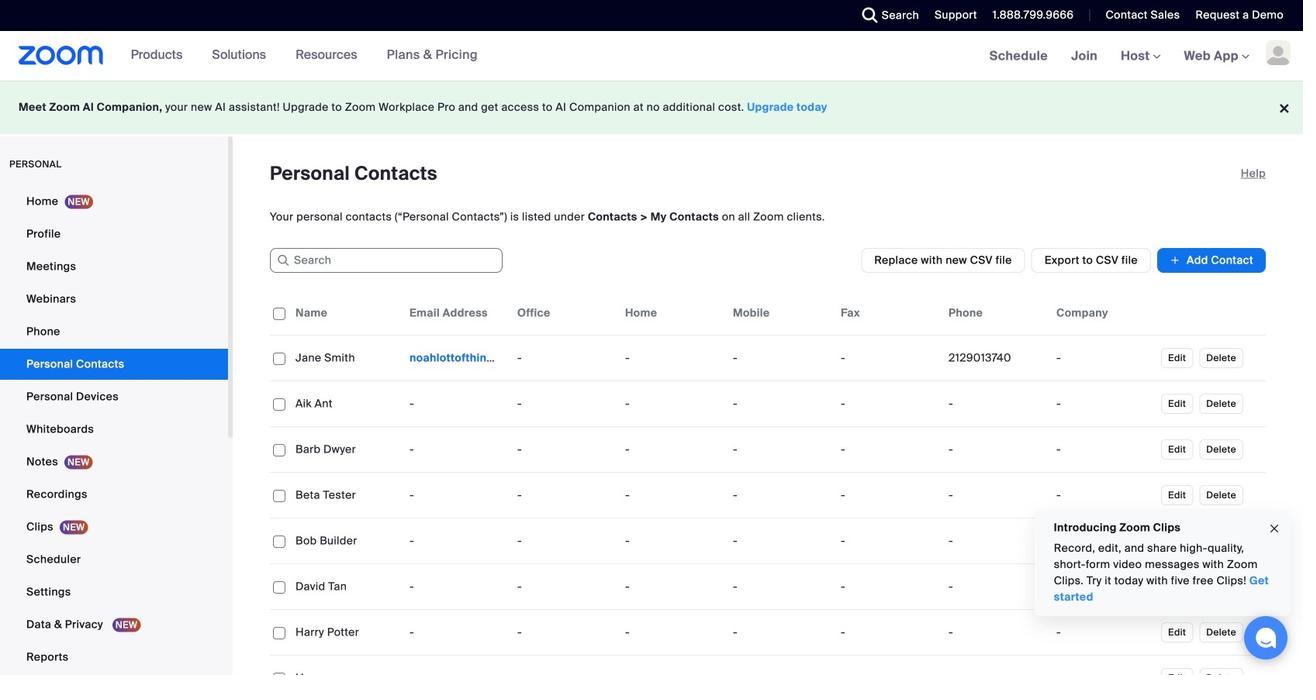 Task type: locate. For each thing, give the bounding box(es) containing it.
product information navigation
[[104, 31, 490, 81]]

footer
[[0, 81, 1304, 134]]

application
[[270, 292, 1267, 676]]

cell
[[404, 343, 511, 374], [943, 343, 1051, 374], [1051, 343, 1159, 374], [943, 389, 1051, 420], [1051, 389, 1159, 420], [943, 435, 1051, 466], [1051, 435, 1159, 466], [943, 480, 1051, 511], [1051, 480, 1159, 511], [943, 526, 1051, 557], [1051, 526, 1159, 557], [943, 572, 1051, 603], [1051, 572, 1159, 603], [943, 618, 1051, 649], [1051, 618, 1159, 649], [404, 657, 511, 676], [511, 657, 619, 676], [619, 657, 727, 676], [727, 657, 835, 676], [835, 657, 943, 676], [943, 657, 1051, 676], [1051, 657, 1159, 676]]

personal menu menu
[[0, 186, 228, 675]]

meetings navigation
[[978, 31, 1304, 82]]

Search Contacts Input text field
[[270, 248, 503, 273]]

close image
[[1269, 521, 1281, 538]]

profile picture image
[[1267, 40, 1291, 65]]

banner
[[0, 31, 1304, 82]]

add image
[[1170, 253, 1181, 269]]



Task type: vqa. For each thing, say whether or not it's contained in the screenshot.
meetings 'navigation'
yes



Task type: describe. For each thing, give the bounding box(es) containing it.
zoom logo image
[[19, 46, 104, 65]]

open chat image
[[1256, 628, 1277, 650]]



